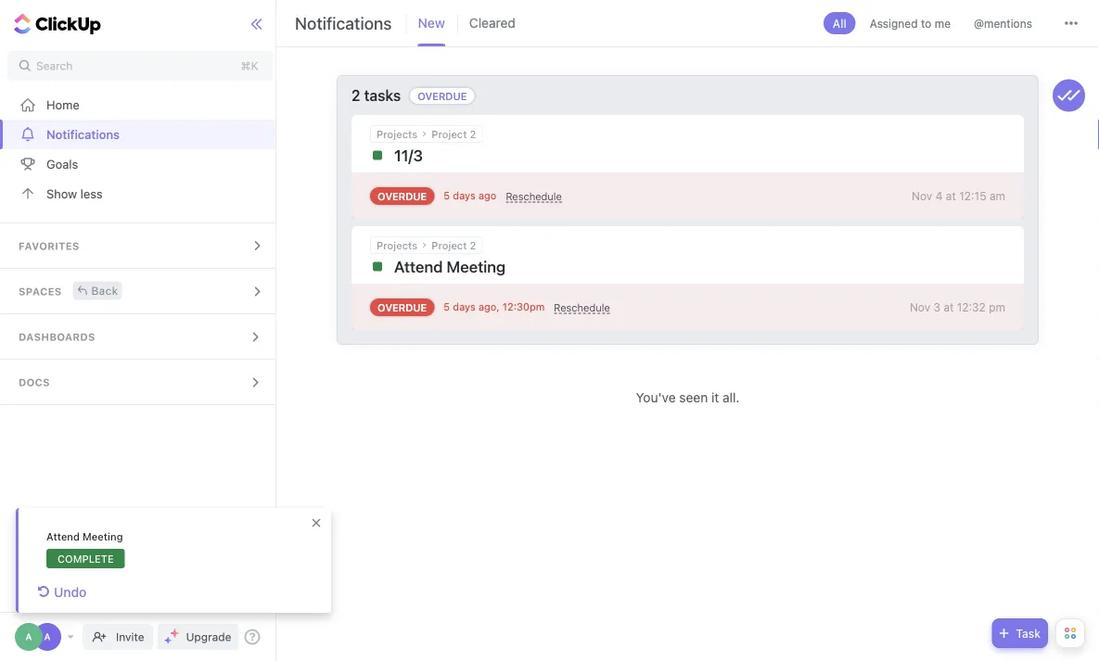 Task type: describe. For each thing, give the bounding box(es) containing it.
notifications inside notifications link
[[46, 128, 120, 142]]

nov for 11/3
[[912, 190, 933, 203]]

project for 11/3
[[432, 128, 467, 140]]

less
[[80, 187, 103, 201]]

2 tasks
[[352, 87, 401, 104]]

you've seen it all.
[[636, 390, 740, 406]]

5 days ago , 12:30 pm reschedule
[[444, 301, 610, 314]]

reschedule inside the 5 days ago , 12:30 pm reschedule
[[554, 302, 610, 314]]

1 vertical spatial attend
[[46, 531, 80, 543]]

all
[[833, 17, 847, 30]]

days for 11/3
[[453, 190, 476, 202]]

back
[[91, 284, 118, 297]]

seen
[[680, 390, 708, 406]]

assigned to me
[[870, 17, 951, 30]]

1 horizontal spatial attend
[[394, 258, 443, 276]]

project for attend meeting
[[432, 239, 467, 252]]

home link
[[0, 90, 281, 120]]

5 days ago reschedule
[[444, 190, 562, 203]]

1 horizontal spatial notifications
[[295, 13, 392, 33]]

11/3
[[394, 146, 423, 165]]

favorites
[[19, 240, 79, 252]]

project 2 for 11/3
[[432, 128, 476, 140]]

at for attend meeting
[[944, 301, 954, 314]]

0 vertical spatial overdue
[[418, 90, 467, 102]]

pm inside the 5 days ago , 12:30 pm reschedule
[[530, 301, 545, 313]]

2 for attend meeting
[[470, 239, 476, 252]]

ago for attend meeting
[[479, 301, 497, 313]]

⌘k
[[241, 59, 258, 72]]

2 a from the left
[[44, 632, 51, 643]]

upgrade
[[186, 631, 232, 644]]

projects for attend meeting
[[377, 239, 418, 252]]

2 pm from the left
[[990, 301, 1006, 314]]

projects link for attend meeting
[[377, 239, 418, 252]]

home
[[46, 98, 80, 112]]

it
[[712, 390, 720, 406]]

attend meeting link
[[370, 254, 925, 279]]

1 horizontal spatial meeting
[[447, 258, 506, 276]]

11/3 link
[[370, 143, 903, 168]]

0 horizontal spatial attend meeting
[[46, 531, 123, 543]]

12:15
[[960, 190, 987, 203]]

,
[[497, 301, 500, 313]]

sidebar navigation
[[0, 0, 281, 662]]

project 2 link for attend meeting
[[432, 239, 476, 252]]

search
[[36, 59, 73, 72]]

ago for 11/3
[[479, 190, 497, 202]]

complete
[[58, 553, 114, 565]]

0 vertical spatial 2
[[352, 87, 361, 104]]



Task type: locate. For each thing, give the bounding box(es) containing it.
1 vertical spatial notifications
[[46, 128, 120, 142]]

projects down 11/3
[[377, 239, 418, 252]]

1 vertical spatial meeting
[[83, 531, 123, 543]]

1 vertical spatial attend meeting
[[46, 531, 123, 543]]

0 horizontal spatial a
[[25, 632, 32, 643]]

2
[[352, 87, 361, 104], [470, 128, 476, 140], [470, 239, 476, 252]]

projects for 11/3
[[377, 128, 418, 140]]

1 days from the top
[[453, 190, 476, 202]]

2 days from the top
[[453, 301, 476, 313]]

2 project 2 link from the top
[[432, 239, 476, 252]]

5 for attend meeting
[[444, 301, 450, 313]]

project 2
[[432, 128, 476, 140], [432, 239, 476, 252]]

projects link
[[377, 128, 418, 140], [377, 239, 418, 252]]

tasks
[[364, 87, 401, 104]]

attend meeting
[[394, 258, 506, 276], [46, 531, 123, 543]]

1 vertical spatial projects
[[377, 239, 418, 252]]

show
[[46, 187, 77, 201]]

0 horizontal spatial notifications
[[46, 128, 120, 142]]

1 vertical spatial project 2
[[432, 239, 476, 252]]

2 5 from the top
[[444, 301, 450, 313]]

0 vertical spatial at
[[946, 190, 957, 203]]

meeting up complete
[[83, 531, 123, 543]]

nov
[[912, 190, 933, 203], [910, 301, 931, 314]]

am
[[990, 190, 1006, 203]]

project 2 link
[[432, 128, 476, 140], [432, 239, 476, 252]]

notifications link
[[0, 120, 281, 149]]

1 vertical spatial 2
[[470, 128, 476, 140]]

1 vertical spatial project 2 link
[[432, 239, 476, 252]]

projects link for 11/3
[[377, 128, 418, 140]]

12:30
[[503, 301, 530, 313]]

2 projects link from the top
[[377, 239, 418, 252]]

spaces
[[19, 286, 62, 298]]

0 horizontal spatial meeting
[[83, 531, 123, 543]]

meeting
[[447, 258, 506, 276], [83, 531, 123, 543]]

upgrade link
[[157, 625, 239, 651]]

0 vertical spatial ago
[[479, 190, 497, 202]]

pm
[[530, 301, 545, 313], [990, 301, 1006, 314]]

undo
[[54, 585, 87, 600]]

project 2 link up 5 days ago reschedule
[[432, 128, 476, 140]]

1 ago from the top
[[479, 190, 497, 202]]

overdue for 11/3
[[378, 190, 427, 202]]

4
[[936, 190, 943, 203]]

1 5 from the top
[[444, 190, 450, 202]]

2 up 5 days ago reschedule
[[470, 128, 476, 140]]

goals
[[46, 157, 78, 171]]

projects link up 11/3
[[377, 128, 418, 140]]

ago
[[479, 190, 497, 202], [479, 301, 497, 313]]

0 vertical spatial projects
[[377, 128, 418, 140]]

reschedule inside 5 days ago reschedule
[[506, 191, 562, 203]]

task
[[1017, 627, 1041, 640]]

attend meeting up complete
[[46, 531, 123, 543]]

notifications down home
[[46, 128, 120, 142]]

0 vertical spatial notifications
[[295, 13, 392, 33]]

2 down 5 days ago reschedule
[[470, 239, 476, 252]]

1 projects from the top
[[377, 128, 418, 140]]

at right 4
[[946, 190, 957, 203]]

dashboards
[[19, 331, 95, 343]]

2 project 2 from the top
[[432, 239, 476, 252]]

1 vertical spatial days
[[453, 301, 476, 313]]

overdue for attend meeting
[[378, 302, 427, 314]]

show less
[[46, 187, 103, 201]]

2 projects from the top
[[377, 239, 418, 252]]

nov 3 at 12:32 pm
[[910, 301, 1006, 314]]

5 inside the 5 days ago , 12:30 pm reschedule
[[444, 301, 450, 313]]

days inside 5 days ago reschedule
[[453, 190, 476, 202]]

1 horizontal spatial a
[[44, 632, 51, 643]]

pm right ,
[[530, 301, 545, 313]]

2 ago from the top
[[479, 301, 497, 313]]

0 vertical spatial projects link
[[377, 128, 418, 140]]

goals link
[[0, 149, 281, 179]]

1 vertical spatial at
[[944, 301, 954, 314]]

0 horizontal spatial pm
[[530, 301, 545, 313]]

1 vertical spatial overdue
[[378, 190, 427, 202]]

1 project from the top
[[432, 128, 467, 140]]

1 project 2 from the top
[[432, 128, 476, 140]]

nov left 4
[[912, 190, 933, 203]]

ago inside the 5 days ago , 12:30 pm reschedule
[[479, 301, 497, 313]]

project
[[432, 128, 467, 140], [432, 239, 467, 252]]

at for 11/3
[[946, 190, 957, 203]]

5
[[444, 190, 450, 202], [444, 301, 450, 313]]

projects link down 11/3
[[377, 239, 418, 252]]

attend meeting up ,
[[394, 258, 506, 276]]

pm right the 12:32
[[990, 301, 1006, 314]]

nov 4 at 12:15 am
[[912, 190, 1006, 203]]

0 vertical spatial reschedule
[[506, 191, 562, 203]]

projects
[[377, 128, 418, 140], [377, 239, 418, 252]]

0 vertical spatial 5
[[444, 190, 450, 202]]

2 project from the top
[[432, 239, 467, 252]]

0 vertical spatial attend
[[394, 258, 443, 276]]

@mentions
[[974, 17, 1033, 30]]

attend
[[394, 258, 443, 276], [46, 531, 80, 543]]

cleared
[[470, 15, 516, 31]]

docs
[[19, 377, 50, 389]]

assigned
[[870, 17, 918, 30]]

1 horizontal spatial pm
[[990, 301, 1006, 314]]

a
[[25, 632, 32, 643], [44, 632, 51, 643]]

days inside the 5 days ago , 12:30 pm reschedule
[[453, 301, 476, 313]]

1 project 2 link from the top
[[432, 128, 476, 140]]

project down 5 days ago reschedule
[[432, 239, 467, 252]]

1 vertical spatial reschedule
[[554, 302, 610, 314]]

0 vertical spatial project 2
[[432, 128, 476, 140]]

0 horizontal spatial attend
[[46, 531, 80, 543]]

project 2 for attend meeting
[[432, 239, 476, 252]]

sparkle svg 2 image
[[165, 638, 172, 645]]

project 2 down 5 days ago reschedule
[[432, 239, 476, 252]]

2 vertical spatial 2
[[470, 239, 476, 252]]

to
[[921, 17, 932, 30]]

0 vertical spatial days
[[453, 190, 476, 202]]

favorites button
[[0, 224, 281, 268]]

nov left 3
[[910, 301, 931, 314]]

days for attend meeting
[[453, 301, 476, 313]]

1 vertical spatial projects link
[[377, 239, 418, 252]]

1 vertical spatial nov
[[910, 301, 931, 314]]

2 left tasks
[[352, 87, 361, 104]]

project 2 link down 5 days ago reschedule
[[432, 239, 476, 252]]

days
[[453, 190, 476, 202], [453, 301, 476, 313]]

at
[[946, 190, 957, 203], [944, 301, 954, 314]]

1 vertical spatial project
[[432, 239, 467, 252]]

5 for 11/3
[[444, 190, 450, 202]]

5 inside 5 days ago reschedule
[[444, 190, 450, 202]]

ago inside 5 days ago reschedule
[[479, 190, 497, 202]]

back link
[[73, 282, 122, 300]]

notifications up 2 tasks
[[295, 13, 392, 33]]

0 vertical spatial meeting
[[447, 258, 506, 276]]

all.
[[723, 390, 740, 406]]

you've
[[636, 390, 676, 406]]

notifications
[[295, 13, 392, 33], [46, 128, 120, 142]]

2 vertical spatial overdue
[[378, 302, 427, 314]]

0 vertical spatial project 2 link
[[432, 128, 476, 140]]

at right 3
[[944, 301, 954, 314]]

new
[[418, 15, 445, 31]]

0 vertical spatial attend meeting
[[394, 258, 506, 276]]

sparkle svg 1 image
[[170, 629, 180, 638]]

3
[[934, 301, 941, 314]]

me
[[935, 17, 951, 30]]

1 vertical spatial 5
[[444, 301, 450, 313]]

1 horizontal spatial attend meeting
[[394, 258, 506, 276]]

1 a from the left
[[25, 632, 32, 643]]

1 pm from the left
[[530, 301, 545, 313]]

1 projects link from the top
[[377, 128, 418, 140]]

2 for 11/3
[[470, 128, 476, 140]]

1 vertical spatial ago
[[479, 301, 497, 313]]

12:32
[[958, 301, 986, 314]]

projects up 11/3
[[377, 128, 418, 140]]

project 2 up 5 days ago reschedule
[[432, 128, 476, 140]]

project up 5 days ago reschedule
[[432, 128, 467, 140]]

reschedule
[[506, 191, 562, 203], [554, 302, 610, 314]]

overdue
[[418, 90, 467, 102], [378, 190, 427, 202], [378, 302, 427, 314]]

nov for attend meeting
[[910, 301, 931, 314]]

0 vertical spatial nov
[[912, 190, 933, 203]]

project 2 link for 11/3
[[432, 128, 476, 140]]

meeting up ,
[[447, 258, 506, 276]]

0 vertical spatial project
[[432, 128, 467, 140]]

invite
[[116, 631, 144, 644]]



Task type: vqa. For each thing, say whether or not it's contained in the screenshot.
Integration
no



